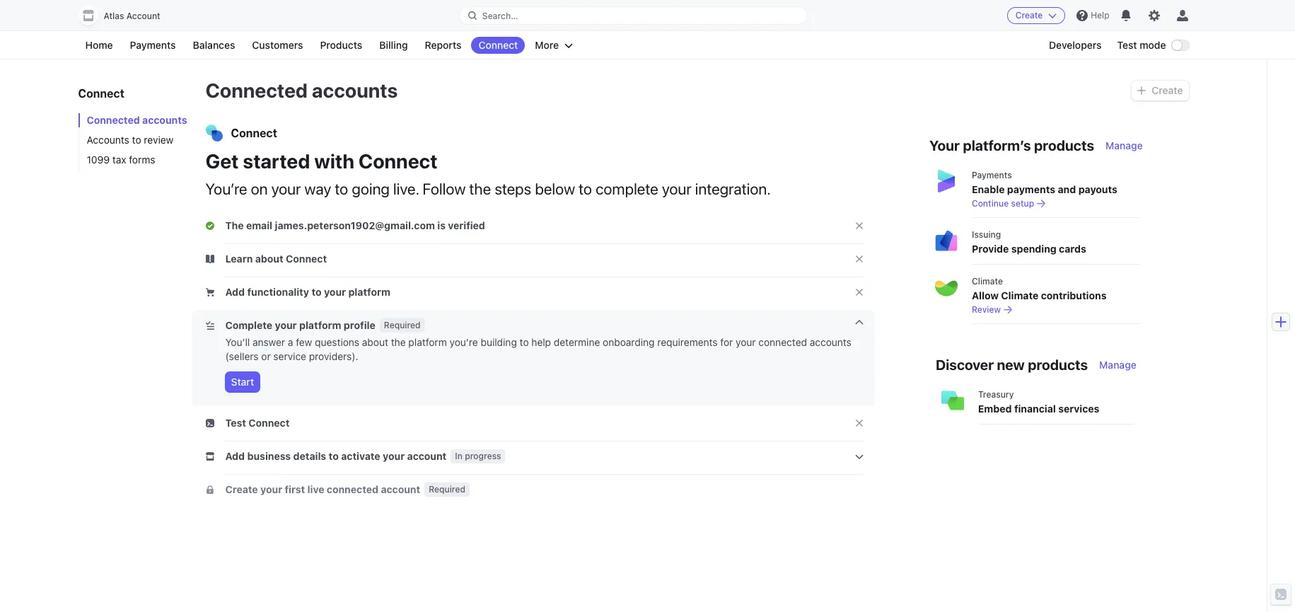 Task type: vqa. For each thing, say whether or not it's contained in the screenshot.
The Save
no



Task type: locate. For each thing, give the bounding box(es) containing it.
test connect button
[[206, 416, 293, 430]]

your platform's products
[[930, 137, 1095, 154]]

customers link
[[245, 37, 310, 54]]

add business details to activate your account
[[225, 450, 447, 462]]

svg image inside learn about connect "dropdown button"
[[206, 255, 214, 263]]

tax
[[112, 154, 126, 166]]

the
[[469, 180, 491, 198], [391, 336, 406, 348]]

to down connected accounts 'link'
[[132, 134, 141, 146]]

atlas account
[[104, 11, 160, 21]]

get started with connect you're on your way to going live. follow the steps below to complete your integration.
[[206, 149, 771, 198]]

svg image left test connect
[[206, 419, 214, 427]]

svg image for learn about connect
[[206, 255, 214, 263]]

platform left "you're"
[[409, 336, 447, 348]]

1 horizontal spatial accounts
[[312, 79, 398, 102]]

create up developers link
[[1016, 10, 1043, 21]]

add
[[225, 286, 245, 298], [225, 450, 245, 462]]

climate up allow
[[972, 276, 1003, 287]]

0 horizontal spatial the
[[391, 336, 406, 348]]

0 vertical spatial about
[[255, 253, 284, 265]]

start
[[231, 376, 254, 388]]

connect down 'search…'
[[479, 39, 518, 51]]

Search… text field
[[460, 7, 808, 24]]

issuing provide spending cards
[[972, 229, 1087, 255]]

1 horizontal spatial create
[[1016, 10, 1043, 21]]

connected accounts down customers link
[[206, 79, 398, 102]]

svg image down test connect dropdown button at the bottom left
[[206, 452, 214, 461]]

svg image for complete your platform profile
[[206, 321, 214, 330]]

test down start link
[[225, 417, 246, 429]]

0 vertical spatial the
[[469, 180, 491, 198]]

search…
[[483, 10, 518, 21]]

1 horizontal spatial connected
[[759, 336, 807, 348]]

provide
[[972, 243, 1009, 255]]

manage link up the services
[[1100, 358, 1137, 372]]

help
[[1091, 10, 1110, 21]]

1 vertical spatial test
[[225, 417, 246, 429]]

progress
[[465, 451, 501, 461]]

platform up profile
[[349, 286, 391, 298]]

0 horizontal spatial required
[[384, 320, 421, 330]]

payments down the account
[[130, 39, 176, 51]]

providers).
[[309, 350, 358, 362]]

platform up few
[[299, 319, 341, 331]]

1 vertical spatial payments
[[972, 170, 1012, 180]]

0 vertical spatial manage link
[[1106, 139, 1143, 153]]

connected accounts up accounts to review link
[[87, 114, 187, 126]]

1 horizontal spatial about
[[362, 336, 389, 348]]

products up the payments enable payments and payouts
[[1035, 137, 1095, 154]]

to
[[132, 134, 141, 146], [335, 180, 348, 198], [579, 180, 592, 198], [312, 286, 322, 298], [520, 336, 529, 348], [329, 450, 339, 462]]

2 vertical spatial create
[[225, 483, 258, 495]]

payments inside the payments enable payments and payouts
[[972, 170, 1012, 180]]

with
[[314, 149, 355, 173]]

0 vertical spatial test
[[1118, 39, 1138, 51]]

1 add from the top
[[225, 286, 245, 298]]

1 vertical spatial manage
[[1100, 359, 1137, 371]]

0 vertical spatial manage
[[1106, 139, 1143, 151]]

1 horizontal spatial test
[[1118, 39, 1138, 51]]

connected accounts
[[206, 79, 398, 102], [87, 114, 187, 126]]

0 horizontal spatial accounts
[[142, 114, 187, 126]]

1 vertical spatial connected
[[87, 114, 140, 126]]

add functionality to your platform button
[[206, 285, 393, 299]]

1 vertical spatial add
[[225, 450, 245, 462]]

2 add from the top
[[225, 450, 245, 462]]

svg image for add functionality to your platform
[[206, 288, 214, 297]]

the right the questions
[[391, 336, 406, 348]]

to left help
[[520, 336, 529, 348]]

1 vertical spatial platform
[[299, 319, 341, 331]]

required right profile
[[384, 320, 421, 330]]

complete
[[225, 319, 273, 331]]

connect up business
[[249, 417, 290, 429]]

required
[[384, 320, 421, 330], [429, 484, 466, 495]]

0 horizontal spatial test
[[225, 417, 246, 429]]

more button
[[528, 37, 580, 54]]

follow
[[423, 180, 466, 198]]

0 horizontal spatial platform
[[299, 319, 341, 331]]

notifications image
[[1121, 10, 1133, 21]]

about right learn
[[255, 253, 284, 265]]

connect up add functionality to your platform
[[286, 253, 327, 265]]

create button down mode
[[1133, 81, 1189, 100]]

your up profile
[[324, 286, 346, 298]]

required down in
[[429, 484, 466, 495]]

setup
[[1012, 198, 1035, 209]]

manage up the services
[[1100, 359, 1137, 371]]

or
[[261, 350, 271, 362]]

0 vertical spatial payments
[[130, 39, 176, 51]]

svg image
[[1138, 86, 1147, 95], [206, 222, 214, 230], [206, 321, 214, 330], [206, 419, 214, 427], [206, 452, 214, 461]]

1 horizontal spatial the
[[469, 180, 491, 198]]

accounts to review link
[[78, 133, 191, 147]]

climate allow climate contributions
[[972, 276, 1107, 301]]

payments
[[130, 39, 176, 51], [972, 170, 1012, 180]]

1 horizontal spatial payments
[[972, 170, 1012, 180]]

questions
[[315, 336, 360, 348]]

requirements
[[658, 336, 718, 348]]

billing link
[[372, 37, 415, 54]]

onboarding
[[603, 336, 655, 348]]

1 vertical spatial svg image
[[206, 288, 214, 297]]

svg image down test mode
[[1138, 86, 1147, 95]]

connected down activate
[[327, 483, 379, 495]]

learn about connect button
[[206, 252, 330, 266]]

2 vertical spatial svg image
[[206, 486, 214, 494]]

0 vertical spatial connected
[[206, 79, 308, 102]]

svg image inside test connect dropdown button
[[206, 419, 214, 427]]

balances
[[193, 39, 235, 51]]

svg image
[[206, 255, 214, 263], [206, 288, 214, 297], [206, 486, 214, 494]]

manage up payouts
[[1106, 139, 1143, 151]]

0 horizontal spatial connected
[[327, 483, 379, 495]]

your inside you'll answer a few questions about the platform you're building to help determine onboarding requirements for your connected accounts (sellers or service providers).
[[736, 336, 756, 348]]

connect inside "dropdown button"
[[286, 253, 327, 265]]

svg image for create your first live connected account
[[206, 486, 214, 494]]

2 vertical spatial platform
[[409, 336, 447, 348]]

products
[[1035, 137, 1095, 154], [1028, 357, 1089, 373]]

create
[[1016, 10, 1043, 21], [1152, 84, 1184, 96], [225, 483, 258, 495]]

manage for your platform's products
[[1106, 139, 1143, 151]]

payments up 'enable'
[[972, 170, 1012, 180]]

2 horizontal spatial create
[[1152, 84, 1184, 96]]

account
[[407, 450, 447, 462], [381, 483, 420, 495]]

1 vertical spatial accounts
[[142, 114, 187, 126]]

0 horizontal spatial payments
[[130, 39, 176, 51]]

0 vertical spatial add
[[225, 286, 245, 298]]

complete
[[596, 180, 659, 198]]

connect
[[479, 39, 518, 51], [78, 87, 124, 100], [231, 127, 277, 139], [359, 149, 438, 173], [286, 253, 327, 265], [249, 417, 290, 429]]

below
[[535, 180, 575, 198]]

1 horizontal spatial create button
[[1133, 81, 1189, 100]]

the left steps
[[469, 180, 491, 198]]

Search… search field
[[460, 7, 808, 24]]

create down business
[[225, 483, 258, 495]]

create your first live connected account
[[225, 483, 420, 495]]

test
[[1118, 39, 1138, 51], [225, 417, 246, 429]]

connected up accounts on the top of the page
[[87, 114, 140, 126]]

0 vertical spatial account
[[407, 450, 447, 462]]

you'll answer a few questions about the platform you're building to help determine onboarding requirements for your connected accounts (sellers or service providers).
[[225, 336, 852, 362]]

0 vertical spatial connected
[[759, 336, 807, 348]]

add functionality to your platform
[[225, 286, 391, 298]]

2 horizontal spatial platform
[[409, 336, 447, 348]]

create button
[[1008, 7, 1066, 24], [1133, 81, 1189, 100]]

to up complete your platform profile at the left bottom of the page
[[312, 286, 322, 298]]

1 vertical spatial required
[[429, 484, 466, 495]]

payments for payments enable payments and payouts
[[972, 170, 1012, 180]]

0 vertical spatial svg image
[[206, 255, 214, 263]]

about
[[255, 253, 284, 265], [362, 336, 389, 348]]

1 horizontal spatial connected accounts
[[206, 79, 398, 102]]

manage link up payouts
[[1106, 139, 1143, 153]]

0 vertical spatial platform
[[349, 286, 391, 298]]

connected down customers link
[[206, 79, 308, 102]]

add down learn
[[225, 286, 245, 298]]

your right on
[[271, 180, 301, 198]]

add inside add functionality to your platform dropdown button
[[225, 286, 245, 298]]

test inside dropdown button
[[225, 417, 246, 429]]

financial
[[1015, 403, 1056, 415]]

products for your platform's products
[[1035, 137, 1095, 154]]

climate right allow
[[1002, 289, 1039, 301]]

0 horizontal spatial connected
[[87, 114, 140, 126]]

1 vertical spatial account
[[381, 483, 420, 495]]

svg image inside "add business details to activate your account" dropdown button
[[206, 452, 214, 461]]

complete your platform profile
[[225, 319, 376, 331]]

1 svg image from the top
[[206, 255, 214, 263]]

1 vertical spatial the
[[391, 336, 406, 348]]

atlas account button
[[78, 6, 175, 25]]

platform
[[349, 286, 391, 298], [299, 319, 341, 331], [409, 336, 447, 348]]

create button up developers
[[1008, 7, 1066, 24]]

create down mode
[[1152, 84, 1184, 96]]

connected right for
[[759, 336, 807, 348]]

discover
[[936, 357, 994, 373]]

3 svg image from the top
[[206, 486, 214, 494]]

1 vertical spatial about
[[362, 336, 389, 348]]

add business details to activate your account button
[[206, 449, 450, 464]]

connect up live. at the left
[[359, 149, 438, 173]]

add inside "add business details to activate your account" dropdown button
[[225, 450, 245, 462]]

connected
[[759, 336, 807, 348], [327, 483, 379, 495]]

about down profile
[[362, 336, 389, 348]]

in
[[455, 451, 463, 461]]

svg image for test connect
[[206, 419, 214, 427]]

add for add business details to activate your account
[[225, 450, 245, 462]]

0 vertical spatial create button
[[1008, 7, 1066, 24]]

1 vertical spatial connected accounts
[[87, 114, 187, 126]]

svg image left the on the top of page
[[206, 222, 214, 230]]

0 vertical spatial accounts
[[312, 79, 398, 102]]

svg image inside complete your platform profile dropdown button
[[206, 321, 214, 330]]

2 vertical spatial accounts
[[810, 336, 852, 348]]

connect up connected accounts 'link'
[[78, 87, 124, 100]]

going
[[352, 180, 390, 198]]

0 horizontal spatial create
[[225, 483, 258, 495]]

start link
[[225, 372, 260, 392]]

2 svg image from the top
[[206, 288, 214, 297]]

balances link
[[186, 37, 242, 54]]

your right for
[[736, 336, 756, 348]]

0 horizontal spatial about
[[255, 253, 284, 265]]

manage link for discover new products
[[1100, 358, 1137, 372]]

first
[[285, 483, 305, 495]]

svg image left complete
[[206, 321, 214, 330]]

svg image inside add functionality to your platform dropdown button
[[206, 288, 214, 297]]

your up a
[[275, 319, 297, 331]]

help button
[[1072, 4, 1116, 27]]

connected accounts inside 'link'
[[87, 114, 187, 126]]

to right details
[[329, 450, 339, 462]]

0 vertical spatial climate
[[972, 276, 1003, 287]]

connect inside dropdown button
[[249, 417, 290, 429]]

1 vertical spatial manage link
[[1100, 358, 1137, 372]]

2 horizontal spatial accounts
[[810, 336, 852, 348]]

0 horizontal spatial connected accounts
[[87, 114, 187, 126]]

1 vertical spatial climate
[[1002, 289, 1039, 301]]

1 vertical spatial connected
[[327, 483, 379, 495]]

svg image for add business details to activate your account
[[206, 452, 214, 461]]

add left business
[[225, 450, 245, 462]]

activate
[[341, 450, 381, 462]]

your
[[271, 180, 301, 198], [662, 180, 692, 198], [324, 286, 346, 298], [275, 319, 297, 331], [736, 336, 756, 348], [383, 450, 405, 462], [261, 483, 282, 495]]

1 vertical spatial products
[[1028, 357, 1089, 373]]

profile
[[344, 319, 376, 331]]

to inside accounts to review link
[[132, 134, 141, 146]]

0 vertical spatial products
[[1035, 137, 1095, 154]]

products up treasury embed financial services
[[1028, 357, 1089, 373]]

connect inside get started with connect you're on your way to going live. follow the steps below to complete your integration.
[[359, 149, 438, 173]]

test left mode
[[1118, 39, 1138, 51]]



Task type: describe. For each thing, give the bounding box(es) containing it.
continue setup link
[[972, 198, 1141, 209]]

live
[[308, 483, 324, 495]]

1099 tax forms link
[[78, 153, 191, 167]]

payments
[[1008, 183, 1056, 195]]

0 horizontal spatial create button
[[1008, 7, 1066, 24]]

manage link for your platform's products
[[1106, 139, 1143, 153]]

the inside you'll answer a few questions about the platform you're building to help determine onboarding requirements for your connected accounts (sellers or service providers).
[[391, 336, 406, 348]]

payments enable payments and payouts
[[972, 170, 1118, 195]]

email
[[246, 219, 273, 231]]

connected accounts link
[[78, 113, 191, 127]]

spending
[[1012, 243, 1057, 255]]

payments link
[[123, 37, 183, 54]]

you're
[[206, 180, 247, 198]]

products link
[[313, 37, 370, 54]]

steps
[[495, 180, 532, 198]]

products for discover new products
[[1028, 357, 1089, 373]]

accounts inside 'link'
[[142, 114, 187, 126]]

continue
[[972, 198, 1009, 209]]

is
[[438, 219, 446, 231]]

and
[[1058, 183, 1077, 195]]

learn
[[225, 253, 253, 265]]

1099
[[87, 154, 110, 166]]

home
[[85, 39, 113, 51]]

more
[[535, 39, 559, 51]]

few
[[296, 336, 312, 348]]

to right way
[[335, 180, 348, 198]]

review
[[972, 304, 1001, 315]]

reports link
[[418, 37, 469, 54]]

0 vertical spatial required
[[384, 320, 421, 330]]

started
[[243, 149, 310, 173]]

get
[[206, 149, 239, 173]]

to inside you'll answer a few questions about the platform you're building to help determine onboarding requirements for your connected accounts (sellers or service providers).
[[520, 336, 529, 348]]

functionality
[[247, 286, 309, 298]]

business
[[247, 450, 291, 462]]

developers link
[[1042, 37, 1109, 54]]

1 horizontal spatial connected
[[206, 79, 308, 102]]

about inside learn about connect "dropdown button"
[[255, 253, 284, 265]]

live.
[[393, 180, 419, 198]]

products
[[320, 39, 362, 51]]

to inside add functionality to your platform dropdown button
[[312, 286, 322, 298]]

home link
[[78, 37, 120, 54]]

connected inside 'link'
[[87, 114, 140, 126]]

accounts inside you'll answer a few questions about the platform you're building to help determine onboarding requirements for your connected accounts (sellers or service providers).
[[810, 336, 852, 348]]

1 vertical spatial create button
[[1133, 81, 1189, 100]]

a
[[288, 336, 293, 348]]

1099 tax forms
[[87, 154, 155, 166]]

complete your platform profile button
[[206, 318, 378, 333]]

new
[[997, 357, 1025, 373]]

you're
[[450, 336, 478, 348]]

manage for discover new products
[[1100, 359, 1137, 371]]

review link
[[972, 304, 1141, 316]]

0 vertical spatial create
[[1016, 10, 1043, 21]]

svg image for create
[[1138, 86, 1147, 95]]

your left first
[[261, 483, 282, 495]]

about inside you'll answer a few questions about the platform you're building to help determine onboarding requirements for your connected accounts (sellers or service providers).
[[362, 336, 389, 348]]

the inside get started with connect you're on your way to going live. follow the steps below to complete your integration.
[[469, 180, 491, 198]]

your right activate
[[383, 450, 405, 462]]

help
[[532, 336, 551, 348]]

forms
[[129, 154, 155, 166]]

platform inside you'll answer a few questions about the platform you're building to help determine onboarding requirements for your connected accounts (sellers or service providers).
[[409, 336, 447, 348]]

you'll
[[225, 336, 250, 348]]

your right complete
[[662, 180, 692, 198]]

test for test mode
[[1118, 39, 1138, 51]]

integration.
[[695, 180, 771, 198]]

allow
[[972, 289, 999, 301]]

treasury
[[979, 389, 1014, 400]]

enable
[[972, 183, 1005, 195]]

0 vertical spatial connected accounts
[[206, 79, 398, 102]]

add for add functionality to your platform
[[225, 286, 245, 298]]

your
[[930, 137, 960, 154]]

1 horizontal spatial platform
[[349, 286, 391, 298]]

treasury embed financial services
[[979, 389, 1100, 415]]

embed
[[979, 403, 1012, 415]]

review
[[144, 134, 174, 146]]

reports
[[425, 39, 462, 51]]

1 vertical spatial create
[[1152, 84, 1184, 96]]

developers
[[1049, 39, 1102, 51]]

issuing
[[972, 229, 1002, 240]]

connected inside you'll answer a few questions about the platform you're building to help determine onboarding requirements for your connected accounts (sellers or service providers).
[[759, 336, 807, 348]]

building
[[481, 336, 517, 348]]

accounts to review
[[87, 134, 174, 146]]

james.peterson1902@gmail.com
[[275, 219, 435, 231]]

the
[[225, 219, 244, 231]]

svg image for the email james.peterson1902@gmail.com is verified
[[206, 222, 214, 230]]

discover new products
[[936, 357, 1089, 373]]

to inside "add business details to activate your account" dropdown button
[[329, 450, 339, 462]]

service
[[273, 350, 306, 362]]

answer
[[253, 336, 285, 348]]

platform's
[[963, 137, 1032, 154]]

test for test connect
[[225, 417, 246, 429]]

in progress
[[455, 451, 501, 461]]

customers
[[252, 39, 303, 51]]

connect up started
[[231, 127, 277, 139]]

test mode
[[1118, 39, 1167, 51]]

1 horizontal spatial required
[[429, 484, 466, 495]]

details
[[293, 450, 326, 462]]

mode
[[1140, 39, 1167, 51]]

cards
[[1060, 243, 1087, 255]]

payments for payments
[[130, 39, 176, 51]]

continue setup
[[972, 198, 1035, 209]]

billing
[[379, 39, 408, 51]]

account inside dropdown button
[[407, 450, 447, 462]]

payouts
[[1079, 183, 1118, 195]]

contributions
[[1042, 289, 1107, 301]]

to right below
[[579, 180, 592, 198]]



